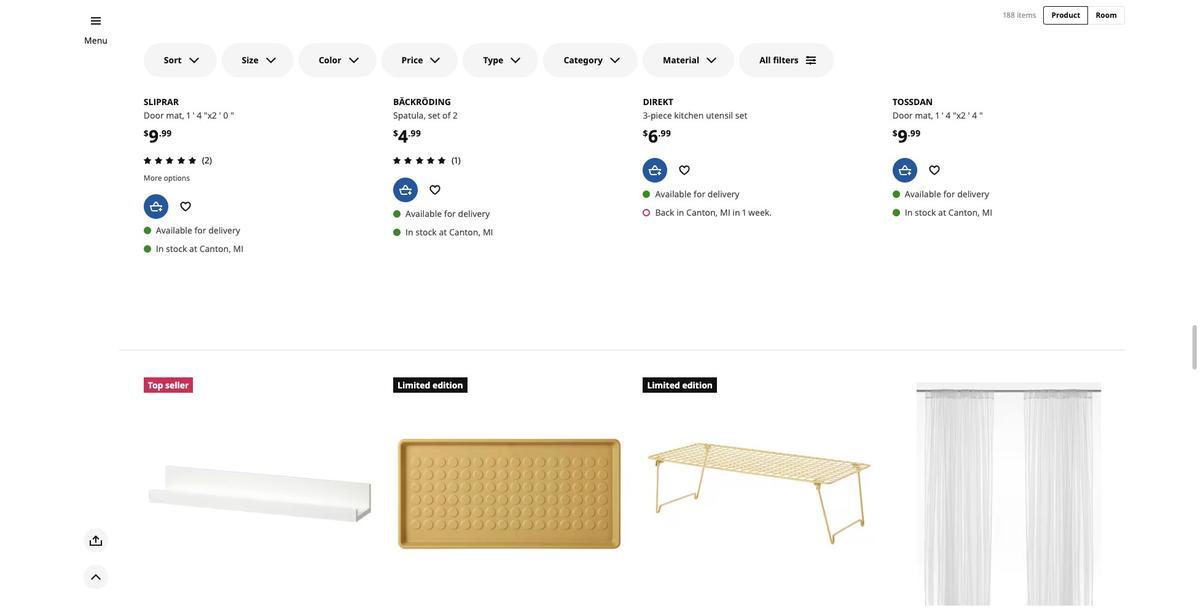 Task type: locate. For each thing, give the bounding box(es) containing it.
in down 'add to bag, bäckröding, spatula, set of 2' icon
[[406, 226, 414, 238]]

mat, down tossdan on the right top
[[916, 110, 934, 121]]

set left of
[[428, 110, 440, 121]]

for down save to favorites, sliprar, door mat "icon" on the top
[[195, 224, 206, 236]]

0 vertical spatial in
[[905, 206, 913, 218]]

0 horizontal spatial set
[[428, 110, 440, 121]]

1
[[187, 110, 191, 121], [936, 110, 940, 121], [743, 206, 747, 218]]

. down "spatula," in the top left of the page
[[408, 127, 411, 139]]

1 horizontal spatial mat,
[[916, 110, 934, 121]]

1 horizontal spatial 9
[[898, 124, 908, 148]]

188
[[1004, 10, 1016, 20]]

0 horizontal spatial stock
[[166, 243, 187, 254]]

1 vertical spatial stock
[[416, 226, 437, 238]]

'
[[193, 110, 195, 121], [219, 110, 221, 121], [942, 110, 944, 121], [969, 110, 971, 121]]

0 horizontal spatial in
[[156, 243, 164, 254]]

set
[[428, 110, 440, 121], [736, 110, 748, 121]]

2 vertical spatial at
[[189, 243, 197, 254]]

1 $ from the left
[[144, 127, 149, 139]]

mat, down sliprar
[[166, 110, 185, 121]]

2 horizontal spatial in
[[905, 206, 913, 218]]

$ down 3-
[[643, 127, 648, 139]]

available down save to favorites, sliprar, door mat "icon" on the top
[[156, 224, 192, 236]]

for for 'save to favorites, direkt, 3-piece kitchen utensil set' image
[[694, 188, 706, 200]]

in down add to bag, tossdan, door mat image
[[905, 206, 913, 218]]

in
[[905, 206, 913, 218], [406, 226, 414, 238], [156, 243, 164, 254]]

at down save to favorites, sliprar, door mat "icon" on the top
[[189, 243, 197, 254]]

2 mat, from the left
[[916, 110, 934, 121]]

$ down "spatula," in the top left of the page
[[394, 127, 398, 139]]

door
[[144, 110, 164, 121], [893, 110, 913, 121]]

in stock at canton, mi down save to favorites, bäckröding, spatula, set of 2 image
[[406, 226, 493, 238]]

9 up review: 5 out of 5 stars. total reviews: 2 image at the top of page
[[149, 124, 159, 148]]

. down piece at right top
[[659, 127, 661, 139]]

1 99 from the left
[[161, 127, 172, 139]]

limited edition link
[[394, 378, 626, 610], [643, 378, 876, 610]]

2 edition from the left
[[683, 379, 713, 391]]

4 . from the left
[[908, 127, 911, 139]]

room
[[1097, 10, 1118, 20]]

new inside new sliprar door mat, 1 ' 4 "x2 ' 0 " $ 9 . 99
[[144, 82, 160, 92]]

stock down save to favorites, sliprar, door mat "icon" on the top
[[166, 243, 187, 254]]

0 horizontal spatial limited edition link
[[394, 378, 626, 610]]

spatula,
[[394, 110, 426, 121]]

limited edition for grejig shoe rack, dark yellow, 22 7/8x10 5/8x6 3/4 " image
[[648, 379, 713, 391]]

2 9 from the left
[[898, 124, 908, 148]]

0 vertical spatial at
[[939, 206, 947, 218]]

1 left week.
[[743, 206, 747, 218]]

0 horizontal spatial in stock at canton, mi
[[156, 243, 244, 254]]

99 down "spatula," in the top left of the page
[[411, 127, 421, 139]]

bäckröding spatula, set of 2, wood/dark gray-green image
[[394, 0, 626, 72]]

save to favorites, bäckröding, spatula, set of 2 image
[[423, 178, 448, 202]]

2 horizontal spatial in stock at canton, mi
[[905, 206, 993, 218]]

" inside new tossdan door mat, 1 ' 4 "x2 ' 4 " $ 9 . 99
[[980, 110, 983, 121]]

1 mat, from the left
[[166, 110, 185, 121]]

top seller link
[[144, 378, 376, 610]]

items
[[1018, 10, 1037, 20]]

4
[[197, 110, 202, 121], [946, 110, 951, 121], [973, 110, 978, 121], [398, 124, 408, 148]]

for down save to favorites, bäckröding, spatula, set of 2 image
[[444, 208, 456, 219]]

available down save to favorites, tossdan, door mat image
[[905, 188, 942, 200]]

door inside new sliprar door mat, 1 ' 4 "x2 ' 0 " $ 9 . 99
[[144, 110, 164, 121]]

99 right 6
[[661, 127, 671, 139]]

available for delivery
[[656, 188, 740, 200], [905, 188, 990, 200], [406, 208, 490, 219], [156, 224, 240, 236]]

new inside new tossdan door mat, 1 ' 4 "x2 ' 4 " $ 9 . 99
[[893, 82, 910, 92]]

4 for new tossdan door mat, 1 ' 4 "x2 ' 4 " $ 9 . 99
[[946, 110, 951, 121]]

2 vertical spatial stock
[[166, 243, 187, 254]]

2 $ from the left
[[394, 127, 398, 139]]

1 horizontal spatial limited edition link
[[643, 378, 876, 610]]

mi for the tossdan door mat, natural/heart, 1 ' 4 "x2 ' 4 " image
[[983, 206, 993, 218]]

4 inside new sliprar door mat, 1 ' 4 "x2 ' 0 " $ 9 . 99
[[197, 110, 202, 121]]

3-
[[643, 110, 651, 121]]

. down tossdan on the right top
[[908, 127, 911, 139]]

2 limited edition link from the left
[[643, 378, 876, 610]]

2 door from the left
[[893, 110, 913, 121]]

review: 5 out of 5 stars. total reviews: 2 image
[[140, 153, 200, 168]]

delivery for save to favorites, tossdan, door mat image
[[958, 188, 990, 200]]

"x2 for new sliprar door mat, 1 ' 4 "x2 ' 0 " $ 9 . 99
[[204, 110, 217, 121]]

color button
[[299, 43, 377, 77]]

99 up review: 5 out of 5 stars. total reviews: 2 image at the top of page
[[161, 127, 172, 139]]

available for delivery down save to favorites, tossdan, door mat image
[[905, 188, 990, 200]]

top
[[148, 379, 163, 391]]

0 vertical spatial stock
[[915, 206, 937, 218]]

0 horizontal spatial limited
[[398, 379, 431, 391]]

9 up add to bag, tossdan, door mat image
[[898, 124, 908, 148]]

3 . from the left
[[659, 127, 661, 139]]

at down save to favorites, bäckröding, spatula, set of 2 image
[[439, 226, 447, 238]]

4 99 from the left
[[911, 127, 921, 139]]

4 $ from the left
[[893, 127, 898, 139]]

door down tossdan on the right top
[[893, 110, 913, 121]]

6
[[648, 124, 659, 148]]

1 inside new tossdan door mat, 1 ' 4 "x2 ' 4 " $ 9 . 99
[[936, 110, 940, 121]]

for
[[694, 188, 706, 200], [944, 188, 956, 200], [444, 208, 456, 219], [195, 224, 206, 236]]

limited edition
[[398, 379, 463, 391], [648, 379, 713, 391]]

0 horizontal spatial mat,
[[166, 110, 185, 121]]

edition for grejig shoe rack, dark yellow, 22 7/8x10 5/8x6 3/4 " image
[[683, 379, 713, 391]]

2 . from the left
[[408, 127, 411, 139]]

0 horizontal spatial 1
[[187, 110, 191, 121]]

0 horizontal spatial edition
[[433, 379, 463, 391]]

edition
[[433, 379, 463, 391], [683, 379, 713, 391]]

3 99 from the left
[[661, 127, 671, 139]]

for down save to favorites, tossdan, door mat image
[[944, 188, 956, 200]]

1 horizontal spatial in stock at canton, mi
[[406, 226, 493, 238]]

0 horizontal spatial limited edition
[[398, 379, 463, 391]]

1 vertical spatial in
[[406, 226, 414, 238]]

sliprar door mat, blue/dark blue, 1 ' 4 "x2 ' 0 " image
[[144, 0, 376, 72]]

new for new tossdan door mat, 1 ' 4 "x2 ' 4 " $ 9 . 99
[[893, 82, 910, 92]]

at
[[939, 206, 947, 218], [439, 226, 447, 238], [189, 243, 197, 254]]

set right utensil
[[736, 110, 748, 121]]

in stock at canton, mi
[[905, 206, 993, 218], [406, 226, 493, 238], [156, 243, 244, 254]]

"x2 inside new sliprar door mat, 1 ' 4 "x2 ' 0 " $ 9 . 99
[[204, 110, 217, 121]]

1 for new sliprar door mat, 1 ' 4 "x2 ' 0 " $ 9 . 99
[[187, 110, 191, 121]]

$ down sliprar
[[144, 127, 149, 139]]

for for save to favorites, tossdan, door mat image
[[944, 188, 956, 200]]

delivery
[[708, 188, 740, 200], [958, 188, 990, 200], [458, 208, 490, 219], [209, 224, 240, 236]]

1 " from the left
[[231, 110, 234, 121]]

1 vertical spatial in stock at canton, mi
[[406, 226, 493, 238]]

available for delivery down save to favorites, bäckröding, spatula, set of 2 image
[[406, 208, 490, 219]]

in right back
[[677, 206, 685, 218]]

1 horizontal spatial in
[[406, 226, 414, 238]]

2 limited from the left
[[648, 379, 680, 391]]

direkt 3-piece kitchen utensil set $ 6 . 99
[[643, 96, 748, 148]]

9 inside new tossdan door mat, 1 ' 4 "x2 ' 4 " $ 9 . 99
[[898, 124, 908, 148]]

1 horizontal spatial edition
[[683, 379, 713, 391]]

room button
[[1089, 6, 1126, 25]]

0 horizontal spatial 9
[[149, 124, 159, 148]]

1 new from the left
[[144, 82, 160, 92]]

"x2
[[204, 110, 217, 121], [954, 110, 966, 121]]

1 horizontal spatial door
[[893, 110, 913, 121]]

1 inside new sliprar door mat, 1 ' 4 "x2 ' 0 " $ 9 . 99
[[187, 110, 191, 121]]

1 edition from the left
[[433, 379, 463, 391]]

1 door from the left
[[144, 110, 164, 121]]

mi
[[721, 206, 731, 218], [983, 206, 993, 218], [483, 226, 493, 238], [233, 243, 244, 254]]

2 vertical spatial in stock at canton, mi
[[156, 243, 244, 254]]

in stock at canton, mi down save to favorites, tossdan, door mat image
[[905, 206, 993, 218]]

2 " from the left
[[980, 110, 983, 121]]

mat, inside new tossdan door mat, 1 ' 4 "x2 ' 4 " $ 9 . 99
[[916, 110, 934, 121]]

0 vertical spatial in stock at canton, mi
[[905, 206, 993, 218]]

. inside new tossdan door mat, 1 ' 4 "x2 ' 4 " $ 9 . 99
[[908, 127, 911, 139]]

color
[[319, 54, 342, 66]]

sort button
[[144, 43, 217, 77]]

material
[[663, 54, 700, 66]]

. up review: 5 out of 5 stars. total reviews: 2 image at the top of page
[[159, 127, 161, 139]]

$ down tossdan on the right top
[[893, 127, 898, 139]]

at for 4
[[439, 226, 447, 238]]

mi for the bäckröding spatula, set of 2, wood/dark gray-green "image"
[[483, 226, 493, 238]]

1 horizontal spatial 1
[[743, 206, 747, 218]]

in left week.
[[733, 206, 741, 218]]

category button
[[544, 43, 638, 77]]

all
[[760, 54, 771, 66]]

2 99 from the left
[[411, 127, 421, 139]]

available for save to favorites, sliprar, door mat "icon" on the top
[[156, 224, 192, 236]]

2 horizontal spatial at
[[939, 206, 947, 218]]

stock down save to favorites, bäckröding, spatula, set of 2 image
[[416, 226, 437, 238]]

canton, for the bäckröding spatula, set of 2, wood/dark gray-green "image"
[[449, 226, 481, 238]]

99
[[161, 127, 172, 139], [411, 127, 421, 139], [661, 127, 671, 139], [911, 127, 921, 139]]

1 horizontal spatial set
[[736, 110, 748, 121]]

edition for baggmuck shoe tray, indoor/outdoor/dark yellow, 2 ' 4 "x1 ' 2 " image
[[433, 379, 463, 391]]

0 horizontal spatial "x2
[[204, 110, 217, 121]]

2 set from the left
[[736, 110, 748, 121]]

99 down tossdan on the right top
[[911, 127, 921, 139]]

door for new sliprar door mat, 1 ' 4 "x2 ' 0 " $ 9 . 99
[[144, 110, 164, 121]]

canton, for the tossdan door mat, natural/heart, 1 ' 4 "x2 ' 4 " image
[[949, 206, 981, 218]]

new up tossdan on the right top
[[893, 82, 910, 92]]

1 horizontal spatial limited edition
[[648, 379, 713, 391]]

in
[[677, 206, 685, 218], [733, 206, 741, 218]]

1 horizontal spatial at
[[439, 226, 447, 238]]

2 "x2 from the left
[[954, 110, 966, 121]]

available up back
[[656, 188, 692, 200]]

1 horizontal spatial limited
[[648, 379, 680, 391]]

1 9 from the left
[[149, 124, 159, 148]]

available for delivery for 'save to favorites, direkt, 3-piece kitchen utensil set' image
[[656, 188, 740, 200]]

door down sliprar
[[144, 110, 164, 121]]

door inside new tossdan door mat, 1 ' 4 "x2 ' 4 " $ 9 . 99
[[893, 110, 913, 121]]

available for delivery for save to favorites, sliprar, door mat "icon" on the top
[[156, 224, 240, 236]]

1 vertical spatial at
[[439, 226, 447, 238]]

available for delivery down save to favorites, sliprar, door mat "icon" on the top
[[156, 224, 240, 236]]

review: 5 out of 5 stars. total reviews: 1 image
[[390, 153, 449, 168]]

" inside new sliprar door mat, 1 ' 4 "x2 ' 0 " $ 9 . 99
[[231, 110, 234, 121]]

0 horizontal spatial in
[[677, 206, 685, 218]]

in stock at canton, mi down save to favorites, sliprar, door mat "icon" on the top
[[156, 243, 244, 254]]

more
[[144, 173, 162, 183]]

1 limited from the left
[[398, 379, 431, 391]]

available for delivery up back in canton, mi in 1 week.
[[656, 188, 740, 200]]

available down save to favorites, bäckröding, spatula, set of 2 image
[[406, 208, 442, 219]]

new
[[144, 82, 160, 92], [893, 82, 910, 92]]

product
[[1052, 10, 1081, 20]]

1 . from the left
[[159, 127, 161, 139]]

9
[[149, 124, 159, 148], [898, 124, 908, 148]]

. inside new sliprar door mat, 1 ' 4 "x2 ' 0 " $ 9 . 99
[[159, 127, 161, 139]]

.
[[159, 127, 161, 139], [408, 127, 411, 139], [659, 127, 661, 139], [908, 127, 911, 139]]

direkt
[[643, 96, 674, 108]]

1 horizontal spatial new
[[893, 82, 910, 92]]

$
[[144, 127, 149, 139], [394, 127, 398, 139], [643, 127, 648, 139], [893, 127, 898, 139]]

tossdan door mat, natural/heart, 1 ' 4 "x2 ' 4 " image
[[893, 0, 1126, 72]]

stock down save to favorites, tossdan, door mat image
[[915, 206, 937, 218]]

new sliprar door mat, 1 ' 4 "x2 ' 0 " $ 9 . 99
[[144, 82, 234, 148]]

1 "x2 from the left
[[204, 110, 217, 121]]

category
[[564, 54, 603, 66]]

piece
[[651, 110, 672, 121]]

at for 9
[[189, 243, 197, 254]]

1 horizontal spatial in
[[733, 206, 741, 218]]

utensil
[[706, 110, 734, 121]]

stock
[[915, 206, 937, 218], [416, 226, 437, 238], [166, 243, 187, 254]]

available for save to favorites, tossdan, door mat image
[[905, 188, 942, 200]]

4 inside bäckröding spatula, set of 2 $ 4 . 99
[[398, 124, 408, 148]]

3 ' from the left
[[942, 110, 944, 121]]

available
[[656, 188, 692, 200], [905, 188, 942, 200], [406, 208, 442, 219], [156, 224, 192, 236]]

in stock at canton, mi for 4
[[406, 226, 493, 238]]

0 horizontal spatial "
[[231, 110, 234, 121]]

menu button
[[84, 34, 108, 47]]

filters
[[774, 54, 799, 66]]

size
[[242, 54, 259, 66]]

type button
[[463, 43, 539, 77]]

mat, inside new sliprar door mat, 1 ' 4 "x2 ' 0 " $ 9 . 99
[[166, 110, 185, 121]]

1 horizontal spatial "x2
[[954, 110, 966, 121]]

0 horizontal spatial at
[[189, 243, 197, 254]]

"x2 inside new tossdan door mat, 1 ' 4 "x2 ' 4 " $ 9 . 99
[[954, 110, 966, 121]]

. inside bäckröding spatula, set of 2 $ 4 . 99
[[408, 127, 411, 139]]

4 for new sliprar door mat, 1 ' 4 "x2 ' 0 " $ 9 . 99
[[197, 110, 202, 121]]

0 horizontal spatial new
[[144, 82, 160, 92]]

delivery for save to favorites, bäckröding, spatula, set of 2 image
[[458, 208, 490, 219]]

1 horizontal spatial "
[[980, 110, 983, 121]]

2 vertical spatial in
[[156, 243, 164, 254]]

product button
[[1044, 6, 1089, 25]]

1 horizontal spatial stock
[[416, 226, 437, 238]]

0 horizontal spatial door
[[144, 110, 164, 121]]

9 inside new sliprar door mat, 1 ' 4 "x2 ' 0 " $ 9 . 99
[[149, 124, 159, 148]]

canton,
[[687, 206, 718, 218], [949, 206, 981, 218], [449, 226, 481, 238], [200, 243, 231, 254]]

2 horizontal spatial stock
[[915, 206, 937, 218]]

at down save to favorites, tossdan, door mat image
[[939, 206, 947, 218]]

1 limited edition from the left
[[398, 379, 463, 391]]

new up sliprar
[[144, 82, 160, 92]]

mat,
[[166, 110, 185, 121], [916, 110, 934, 121]]

3 $ from the left
[[643, 127, 648, 139]]

2 limited edition from the left
[[648, 379, 713, 391]]

1 left the 0 at top left
[[187, 110, 191, 121]]

new for new sliprar door mat, 1 ' 4 "x2 ' 0 " $ 9 . 99
[[144, 82, 160, 92]]

in down add to bag, sliprar, door mat image
[[156, 243, 164, 254]]

limited
[[398, 379, 431, 391], [648, 379, 680, 391]]

1 set from the left
[[428, 110, 440, 121]]

"
[[231, 110, 234, 121], [980, 110, 983, 121]]

2 horizontal spatial 1
[[936, 110, 940, 121]]

for up back in canton, mi in 1 week.
[[694, 188, 706, 200]]

bäckröding
[[394, 96, 451, 108]]

1 up save to favorites, tossdan, door mat image
[[936, 110, 940, 121]]

99 inside new sliprar door mat, 1 ' 4 "x2 ' 0 " $ 9 . 99
[[161, 127, 172, 139]]

mat, for new tossdan door mat, 1 ' 4 "x2 ' 4 " $ 9 . 99
[[916, 110, 934, 121]]

mi for sliprar door mat, blue/dark blue, 1 ' 4 "x2 ' 0 " image
[[233, 243, 244, 254]]

more options
[[144, 173, 190, 183]]

2 new from the left
[[893, 82, 910, 92]]

sliprar
[[144, 96, 179, 108]]

price button
[[382, 43, 458, 77]]

canton, for sliprar door mat, blue/dark blue, 1 ' 4 "x2 ' 0 " image
[[200, 243, 231, 254]]



Task type: vqa. For each thing, say whether or not it's contained in the screenshot.
A decorated dining table with six black chairs surrounding it and two bookcases in the background image
no



Task type: describe. For each thing, give the bounding box(es) containing it.
available for delivery for save to favorites, bäckröding, spatula, set of 2 image
[[406, 208, 490, 219]]

99 inside direkt 3-piece kitchen utensil set $ 6 . 99
[[661, 127, 671, 139]]

tossdan
[[893, 96, 933, 108]]

0
[[223, 110, 228, 121]]

limited for second the limited edition link from right
[[398, 379, 431, 391]]

type
[[484, 54, 504, 66]]

4 ' from the left
[[969, 110, 971, 121]]

$ inside new tossdan door mat, 1 ' 4 "x2 ' 4 " $ 9 . 99
[[893, 127, 898, 139]]

limited edition for baggmuck shoe tray, indoor/outdoor/dark yellow, 2 ' 4 "x1 ' 2 " image
[[398, 379, 463, 391]]

$ inside bäckröding spatula, set of 2 $ 4 . 99
[[394, 127, 398, 139]]

new tossdan door mat, 1 ' 4 "x2 ' 4 " $ 9 . 99
[[893, 82, 983, 148]]

2
[[453, 110, 458, 121]]

sort
[[164, 54, 182, 66]]

for for save to favorites, sliprar, door mat "icon" on the top
[[195, 224, 206, 236]]

menu
[[84, 34, 108, 46]]

all filters button
[[740, 43, 834, 77]]

week.
[[749, 206, 772, 218]]

1 for new tossdan door mat, 1 ' 4 "x2 ' 4 " $ 9 . 99
[[936, 110, 940, 121]]

delivery for save to favorites, sliprar, door mat "icon" on the top
[[209, 224, 240, 236]]

of
[[443, 110, 451, 121]]

available for save to favorites, bäckröding, spatula, set of 2 image
[[406, 208, 442, 219]]

material button
[[643, 43, 735, 77]]

. inside direkt 3-piece kitchen utensil set $ 6 . 99
[[659, 127, 661, 139]]

delivery for 'save to favorites, direkt, 3-piece kitchen utensil set' image
[[708, 188, 740, 200]]

$ inside new sliprar door mat, 1 ' 4 "x2 ' 0 " $ 9 . 99
[[144, 127, 149, 139]]

back
[[656, 206, 675, 218]]

door for new tossdan door mat, 1 ' 4 "x2 ' 4 " $ 9 . 99
[[893, 110, 913, 121]]

available for 'save to favorites, direkt, 3-piece kitchen utensil set' image
[[656, 188, 692, 200]]

9 for new sliprar door mat, 1 ' 4 "x2 ' 0 " $ 9 . 99
[[149, 124, 159, 148]]

set inside direkt 3-piece kitchen utensil set $ 6 . 99
[[736, 110, 748, 121]]

4 for bäckröding spatula, set of 2 $ 4 . 99
[[398, 124, 408, 148]]

lill sheer curtains, 1 pair, white, 110x98 " image
[[893, 378, 1126, 610]]

1 in from the left
[[677, 206, 685, 218]]

add to bag, direkt, 3-piece kitchen utensil set image
[[643, 158, 668, 182]]

save to favorites, tossdan, door mat image
[[923, 158, 947, 182]]

all filters
[[760, 54, 799, 66]]

save to favorites, direkt, 3-piece kitchen utensil set image
[[673, 158, 697, 182]]

kitchen
[[675, 110, 704, 121]]

mat, for new sliprar door mat, 1 ' 4 "x2 ' 0 " $ 9 . 99
[[166, 110, 185, 121]]

seller
[[165, 379, 189, 391]]

bäckröding spatula, set of 2 $ 4 . 99
[[394, 96, 458, 148]]

"x2 for new tossdan door mat, 1 ' 4 "x2 ' 4 " $ 9 . 99
[[954, 110, 966, 121]]

price
[[402, 54, 423, 66]]

stock for 4
[[416, 226, 437, 238]]

back in canton, mi in 1 week.
[[656, 206, 772, 218]]

in for 4
[[406, 226, 414, 238]]

limited for second the limited edition link
[[648, 379, 680, 391]]

available for delivery for save to favorites, tossdan, door mat image
[[905, 188, 990, 200]]

99 inside new tossdan door mat, 1 ' 4 "x2 ' 4 " $ 9 . 99
[[911, 127, 921, 139]]

2 in from the left
[[733, 206, 741, 218]]

set inside bäckröding spatula, set of 2 $ 4 . 99
[[428, 110, 440, 121]]

options
[[164, 173, 190, 183]]

9 for new tossdan door mat, 1 ' 4 "x2 ' 4 " $ 9 . 99
[[898, 124, 908, 148]]

size button
[[222, 43, 294, 77]]

(2)
[[202, 154, 212, 166]]

add to bag, sliprar, door mat image
[[144, 194, 168, 219]]

188 items
[[1004, 10, 1037, 20]]

1 ' from the left
[[193, 110, 195, 121]]

save to favorites, sliprar, door mat image
[[173, 194, 198, 219]]

$ inside direkt 3-piece kitchen utensil set $ 6 . 99
[[643, 127, 648, 139]]

top seller
[[148, 379, 189, 391]]

in stock at canton, mi for 9
[[156, 243, 244, 254]]

99 inside bäckröding spatula, set of 2 $ 4 . 99
[[411, 127, 421, 139]]

" for new sliprar door mat, 1 ' 4 "x2 ' 0 " $ 9 . 99
[[231, 110, 234, 121]]

mosslanda picture ledge, white, 21 ¾ " image
[[144, 378, 376, 610]]

(1)
[[452, 154, 461, 166]]

stock for 9
[[166, 243, 187, 254]]

direkt 3-piece kitchen utensil set, black/stainless steel image
[[643, 0, 876, 72]]

2 ' from the left
[[219, 110, 221, 121]]

add to bag, bäckröding, spatula, set of 2 image
[[394, 178, 418, 202]]

for for save to favorites, bäckröding, spatula, set of 2 image
[[444, 208, 456, 219]]

grejig shoe rack, dark yellow, 22 7/8x10 5/8x6 3/4 " image
[[643, 378, 876, 610]]

1 limited edition link from the left
[[394, 378, 626, 610]]

" for new tossdan door mat, 1 ' 4 "x2 ' 4 " $ 9 . 99
[[980, 110, 983, 121]]

baggmuck shoe tray, indoor/outdoor/dark yellow, 2 ' 4 "x1 ' 2 " image
[[394, 378, 626, 610]]

add to bag, tossdan, door mat image
[[893, 158, 918, 182]]

in for 9
[[156, 243, 164, 254]]



